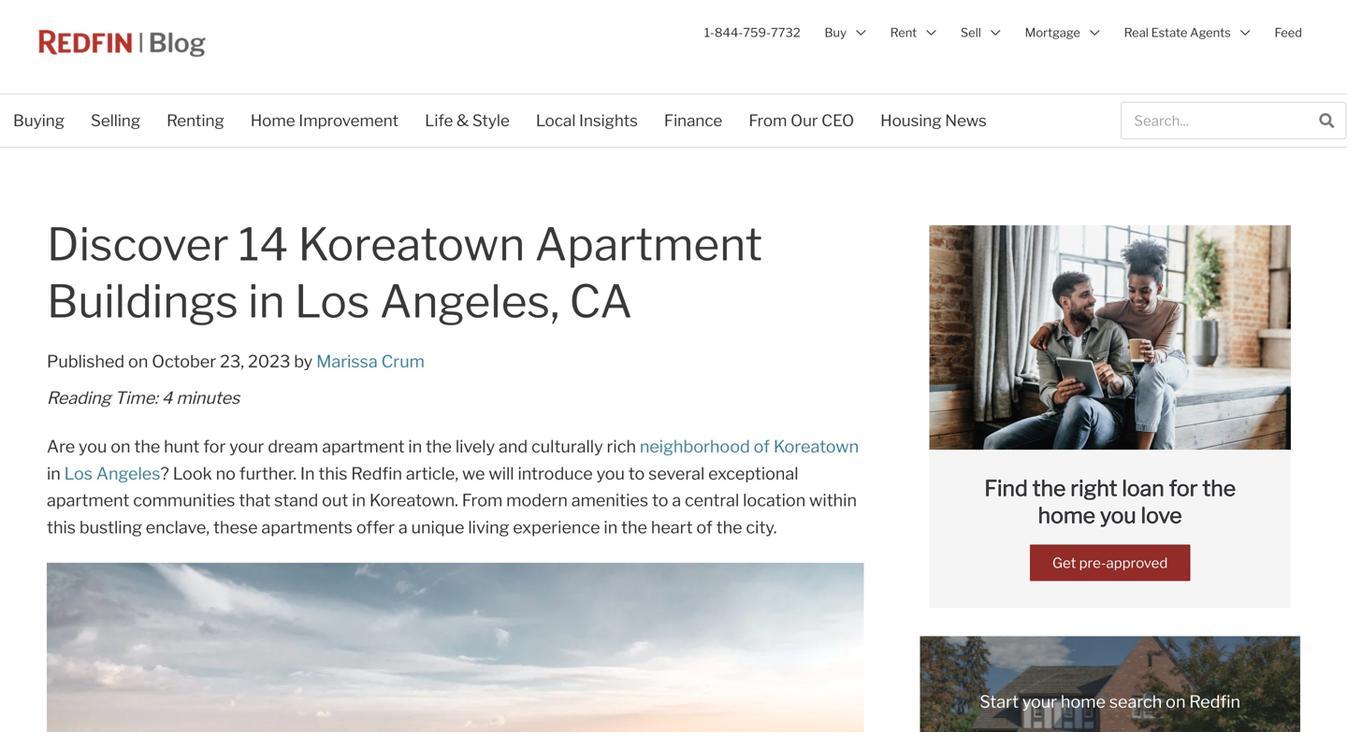 Task type: locate. For each thing, give the bounding box(es) containing it.
1 vertical spatial your
[[1023, 692, 1058, 713]]

0 vertical spatial your
[[229, 437, 264, 457]]

get
[[1053, 555, 1077, 572]]

0 horizontal spatial your
[[229, 437, 264, 457]]

1 vertical spatial you
[[597, 464, 625, 484]]

of down central
[[697, 518, 713, 538]]

0 horizontal spatial on
[[111, 437, 131, 457]]

experience
[[513, 518, 600, 538]]

bustling
[[79, 518, 142, 538]]

apartment
[[322, 437, 405, 457], [47, 491, 129, 511]]

the up article,
[[426, 437, 452, 457]]

1-844-759-7732 link
[[693, 8, 813, 57]]

on up angeles
[[111, 437, 131, 457]]

of inside are you on the hunt for your dream apartment in the lively and culturally rich neighborhood of koreatown in los angeles
[[754, 437, 770, 457]]

1 horizontal spatial to
[[652, 491, 669, 511]]

on right search
[[1166, 692, 1186, 713]]

city.
[[746, 518, 777, 538]]

get pre-approved
[[1053, 555, 1168, 572]]

your right 'start'
[[1023, 692, 1058, 713]]

a right "offer"
[[399, 518, 408, 538]]

1 horizontal spatial on
[[1166, 692, 1186, 713]]

for inside find the right loan for the home you love
[[1170, 476, 1198, 502]]

2 vertical spatial you
[[1101, 503, 1137, 529]]

you down "right"
[[1101, 503, 1137, 529]]

a
[[672, 491, 682, 511], [399, 518, 408, 538]]

0 vertical spatial home
[[1039, 503, 1096, 529]]

0 vertical spatial los
[[295, 274, 370, 329]]

neighborhood of koreatown link
[[640, 437, 859, 457]]

1 vertical spatial this
[[47, 518, 76, 538]]

0 horizontal spatial a
[[399, 518, 408, 538]]

the up angeles
[[134, 437, 160, 457]]

1 horizontal spatial los
[[295, 274, 370, 329]]

on inside are you on the hunt for your dream apartment in the lively and culturally rich neighborhood of koreatown in los angeles
[[111, 437, 131, 457]]

renting link
[[154, 99, 237, 142]]

apartment up the out
[[322, 437, 405, 457]]

1 vertical spatial redfin
[[1190, 692, 1241, 713]]

None search field
[[1121, 102, 1347, 139]]

home left search
[[1061, 692, 1106, 713]]

0 horizontal spatial los
[[64, 464, 93, 484]]

several
[[649, 464, 705, 484]]

from
[[749, 111, 788, 130], [462, 491, 503, 511]]

these
[[213, 518, 258, 538]]

the
[[134, 437, 160, 457], [426, 437, 452, 457], [1033, 476, 1066, 502], [1203, 476, 1236, 502], [621, 518, 648, 538], [717, 518, 743, 538]]

redfin inside the ? look no further. in this redfin article, we will introduce you to several exceptional apartment communities that stand out in koreatown. from modern amenities to a central location within this bustling enclave, these apartments offer a unique living experience in the heart of the city.
[[351, 464, 402, 484]]

in down 14
[[248, 274, 285, 329]]

you inside the ? look no further. in this redfin article, we will introduce you to several exceptional apartment communities that stand out in koreatown. from modern amenities to a central location within this bustling enclave, these apartments offer a unique living experience in the heart of the city.
[[597, 464, 625, 484]]

apartment inside the ? look no further. in this redfin article, we will introduce you to several exceptional apartment communities that stand out in koreatown. from modern amenities to a central location within this bustling enclave, these apartments offer a unique living experience in the heart of the city.
[[47, 491, 129, 511]]

0 vertical spatial to
[[629, 464, 645, 484]]

1 horizontal spatial you
[[597, 464, 625, 484]]

buy
[[825, 25, 847, 40]]

1 horizontal spatial for
[[1170, 476, 1198, 502]]

local
[[536, 111, 576, 130]]

buy link
[[813, 8, 879, 57]]

14
[[239, 217, 289, 272]]

1 vertical spatial a
[[399, 518, 408, 538]]

1 vertical spatial apartment
[[47, 491, 129, 511]]

insights
[[579, 111, 638, 130]]

home down "right"
[[1039, 503, 1096, 529]]

los up marissa
[[295, 274, 370, 329]]

finance link
[[651, 99, 736, 142]]

discover
[[47, 217, 229, 272]]

1 horizontal spatial of
[[754, 437, 770, 457]]

a down the several
[[672, 491, 682, 511]]

introduce
[[518, 464, 593, 484]]

right
[[1071, 476, 1118, 502]]

0 horizontal spatial from
[[462, 491, 503, 511]]

life
[[425, 111, 453, 130]]

selling
[[91, 111, 140, 130]]

location
[[743, 491, 806, 511]]

1 horizontal spatial redfin
[[1190, 692, 1241, 713]]

for
[[203, 437, 226, 457], [1170, 476, 1198, 502]]

communities
[[133, 491, 235, 511]]

your inside are you on the hunt for your dream apartment in the lively and culturally rich neighborhood of koreatown in los angeles
[[229, 437, 264, 457]]

redfin | real estate tips for home buying, selling & more image
[[33, 17, 213, 67]]

1 vertical spatial for
[[1170, 476, 1198, 502]]

love
[[1141, 503, 1183, 529]]

0 vertical spatial of
[[754, 437, 770, 457]]

to
[[629, 464, 645, 484], [652, 491, 669, 511]]

the right "loan"
[[1203, 476, 1236, 502]]

4
[[162, 388, 173, 408]]

0 vertical spatial for
[[203, 437, 226, 457]]

of inside the ? look no further. in this redfin article, we will introduce you to several exceptional apartment communities that stand out in koreatown. from modern amenities to a central location within this bustling enclave, these apartments offer a unique living experience in the heart of the city.
[[697, 518, 713, 538]]

you inside are you on the hunt for your dream apartment in the lively and culturally rich neighborhood of koreatown in los angeles
[[79, 437, 107, 457]]

housing news
[[881, 111, 987, 130]]

0 horizontal spatial of
[[697, 518, 713, 538]]

to up "heart"
[[652, 491, 669, 511]]

1-844-759-7732
[[705, 25, 801, 40]]

koreatown inside are you on the hunt for your dream apartment in the lively and culturally rich neighborhood of koreatown in los angeles
[[774, 437, 859, 457]]

modern
[[506, 491, 568, 511]]

los down the 'are'
[[64, 464, 93, 484]]

mortgage link
[[1013, 8, 1113, 57]]

1 horizontal spatial from
[[749, 111, 788, 130]]

0 vertical spatial on
[[111, 437, 131, 457]]

koreatown up angeles,
[[298, 217, 525, 272]]

2 horizontal spatial you
[[1101, 503, 1137, 529]]

housing news link
[[868, 99, 1000, 142]]

1 vertical spatial koreatown
[[774, 437, 859, 457]]

redfin
[[351, 464, 402, 484], [1190, 692, 1241, 713]]

will
[[489, 464, 514, 484]]

0 vertical spatial koreatown
[[298, 217, 525, 272]]

october
[[152, 352, 216, 372]]

0 horizontal spatial this
[[47, 518, 76, 538]]

koreatown up within
[[774, 437, 859, 457]]

1 horizontal spatial apartment
[[322, 437, 405, 457]]

sell link
[[949, 8, 1013, 57]]

to down rich
[[629, 464, 645, 484]]

for up no
[[203, 437, 226, 457]]

by
[[294, 352, 313, 372]]

Search... search field
[[1122, 103, 1309, 139]]

home
[[251, 111, 295, 130]]

your up no
[[229, 437, 264, 457]]

koreatown inside discover 14 koreatown apartment buildings in los angeles, ca
[[298, 217, 525, 272]]

from left our
[[749, 111, 788, 130]]

0 vertical spatial you
[[79, 437, 107, 457]]

from our ceo link
[[736, 99, 868, 142]]

los inside discover 14 koreatown apartment buildings in los angeles, ca
[[295, 274, 370, 329]]

you
[[79, 437, 107, 457], [597, 464, 625, 484], [1101, 503, 1137, 529]]

1 horizontal spatial koreatown
[[774, 437, 859, 457]]

in
[[248, 274, 285, 329], [408, 437, 422, 457], [47, 464, 61, 484], [352, 491, 366, 511], [604, 518, 618, 538]]

7732
[[771, 25, 801, 40]]

1 vertical spatial los
[[64, 464, 93, 484]]

for up 'love'
[[1170, 476, 1198, 502]]

feed
[[1275, 25, 1303, 40]]

0 horizontal spatial apartment
[[47, 491, 129, 511]]

from up living
[[462, 491, 503, 511]]

home
[[1039, 503, 1096, 529], [1061, 692, 1106, 713]]

0 vertical spatial from
[[749, 111, 788, 130]]

0 vertical spatial apartment
[[322, 437, 405, 457]]

0 horizontal spatial for
[[203, 437, 226, 457]]

enclave,
[[146, 518, 210, 538]]

1 horizontal spatial a
[[672, 491, 682, 511]]

get pre-approved link
[[1029, 543, 1193, 584]]

you right the 'are'
[[79, 437, 107, 457]]

on
[[111, 437, 131, 457], [1166, 692, 1186, 713]]

minutes
[[176, 388, 240, 408]]

1 vertical spatial of
[[697, 518, 713, 538]]

redfin right search
[[1190, 692, 1241, 713]]

this right the in
[[319, 464, 348, 484]]

0 vertical spatial redfin
[[351, 464, 402, 484]]

apartment up bustling
[[47, 491, 129, 511]]

this left bustling
[[47, 518, 76, 538]]

your
[[229, 437, 264, 457], [1023, 692, 1058, 713]]

1 vertical spatial from
[[462, 491, 503, 511]]

1 vertical spatial to
[[652, 491, 669, 511]]

you up amenities
[[597, 464, 625, 484]]

of up "exceptional"
[[754, 437, 770, 457]]

redfin up koreatown. on the bottom left of the page
[[351, 464, 402, 484]]

this
[[319, 464, 348, 484], [47, 518, 76, 538]]

0 vertical spatial a
[[672, 491, 682, 511]]

agents
[[1191, 25, 1231, 40]]

marissa crum link
[[316, 352, 425, 372]]

unique
[[411, 518, 465, 538]]

0 horizontal spatial you
[[79, 437, 107, 457]]

reading
[[47, 388, 111, 408]]

0 vertical spatial this
[[319, 464, 348, 484]]

koreatown
[[298, 217, 525, 272], [774, 437, 859, 457]]

0 horizontal spatial redfin
[[351, 464, 402, 484]]

start
[[980, 692, 1019, 713]]

0 horizontal spatial koreatown
[[298, 217, 525, 272]]



Task type: describe. For each thing, give the bounding box(es) containing it.
for inside are you on the hunt for your dream apartment in the lively and culturally rich neighborhood of koreatown in los angeles
[[203, 437, 226, 457]]

in up article,
[[408, 437, 422, 457]]

hunt
[[164, 437, 200, 457]]

dream
[[268, 437, 319, 457]]

in
[[300, 464, 315, 484]]

loan
[[1123, 476, 1165, 502]]

buying
[[13, 111, 65, 130]]

buying link
[[0, 99, 78, 142]]

lively
[[456, 437, 495, 457]]

exceptional
[[709, 464, 799, 484]]

apartment
[[535, 217, 763, 272]]

from inside the ? look no further. in this redfin article, we will introduce you to several exceptional apartment communities that stand out in koreatown. from modern amenities to a central location within this bustling enclave, these apartments offer a unique living experience in the heart of the city.
[[462, 491, 503, 511]]

?
[[160, 464, 169, 484]]

that
[[239, 491, 271, 511]]

offer
[[356, 518, 395, 538]]

in right the out
[[352, 491, 366, 511]]

life & style
[[425, 111, 510, 130]]

in inside discover 14 koreatown apartment buildings in los angeles, ca
[[248, 274, 285, 329]]

start your home search on redfin
[[980, 692, 1241, 713]]

are you on the hunt for your dream apartment in the lively and culturally rich neighborhood of koreatown in los angeles
[[47, 437, 859, 484]]

search image
[[1320, 113, 1335, 128]]

discover 14 koreatown apartment buildings in los angeles, ca
[[47, 217, 763, 329]]

apartment inside are you on the hunt for your dream apartment in the lively and culturally rich neighborhood of koreatown in los angeles
[[322, 437, 405, 457]]

ca
[[569, 274, 633, 329]]

1 vertical spatial home
[[1061, 692, 1106, 713]]

home improvement link
[[237, 99, 412, 142]]

1 vertical spatial on
[[1166, 692, 1186, 713]]

rent link
[[879, 8, 949, 57]]

article,
[[406, 464, 459, 484]]

0 horizontal spatial to
[[629, 464, 645, 484]]

stand
[[274, 491, 318, 511]]

estate
[[1152, 25, 1188, 40]]

rich
[[607, 437, 636, 457]]

life & style link
[[412, 99, 523, 142]]

style
[[473, 111, 510, 130]]

mortgage
[[1025, 25, 1081, 40]]

look
[[173, 464, 212, 484]]

real
[[1125, 25, 1149, 40]]

1-
[[705, 25, 715, 40]]

are
[[47, 437, 75, 457]]

home inside find the right loan for the home you love
[[1039, 503, 1096, 529]]

&
[[457, 111, 469, 130]]

improvement
[[299, 111, 399, 130]]

local insights
[[536, 111, 638, 130]]

1 horizontal spatial this
[[319, 464, 348, 484]]

downtown los angeles skyline _ getty image
[[47, 564, 864, 733]]

heart
[[651, 518, 693, 538]]

759-
[[743, 25, 771, 40]]

angeles,
[[380, 274, 560, 329]]

home improvement
[[251, 111, 399, 130]]

the right the find
[[1033, 476, 1066, 502]]

find the right loan for the home you love
[[985, 476, 1236, 529]]

los angeles link
[[64, 464, 160, 484]]

time:
[[115, 388, 158, 408]]

koreatown.
[[370, 491, 458, 511]]

sell
[[961, 25, 982, 40]]

the down amenities
[[621, 518, 648, 538]]

further.
[[239, 464, 297, 484]]

from our ceo
[[749, 111, 855, 130]]

no
[[216, 464, 236, 484]]

you inside find the right loan for the home you love
[[1101, 503, 1137, 529]]

the down central
[[717, 518, 743, 538]]

1 horizontal spatial your
[[1023, 692, 1058, 713]]

23,
[[220, 352, 244, 372]]

los inside are you on the hunt for your dream apartment in the lively and culturally rich neighborhood of koreatown in los angeles
[[64, 464, 93, 484]]

find
[[985, 476, 1028, 502]]

ceo
[[822, 111, 855, 130]]

from inside "from our ceo" link
[[749, 111, 788, 130]]

amenities
[[572, 491, 649, 511]]

rent
[[891, 25, 917, 40]]

central
[[685, 491, 740, 511]]

in down amenities
[[604, 518, 618, 538]]

marissa
[[316, 352, 378, 372]]

october 23, 2023 by marissa crum
[[152, 352, 425, 372]]

culturally
[[532, 437, 603, 457]]

approved
[[1107, 555, 1168, 572]]

within
[[810, 491, 857, 511]]

neighborhood
[[640, 437, 750, 457]]

buildings
[[47, 274, 239, 329]]

our
[[791, 111, 818, 130]]

2023
[[248, 352, 291, 372]]

housing
[[881, 111, 942, 130]]

real estate agents link
[[1113, 8, 1263, 57]]

real estate agents
[[1125, 25, 1231, 40]]

search
[[1110, 692, 1163, 713]]

apartments
[[262, 518, 353, 538]]

selling link
[[78, 99, 154, 142]]

living
[[468, 518, 510, 538]]

and
[[499, 437, 528, 457]]

reading time: 4 minutes
[[47, 388, 240, 408]]

news
[[945, 111, 987, 130]]

crum
[[381, 352, 425, 372]]

pre-
[[1080, 555, 1107, 572]]

in down the 'are'
[[47, 464, 61, 484]]



Task type: vqa. For each thing, say whether or not it's contained in the screenshot.
top apartment
yes



